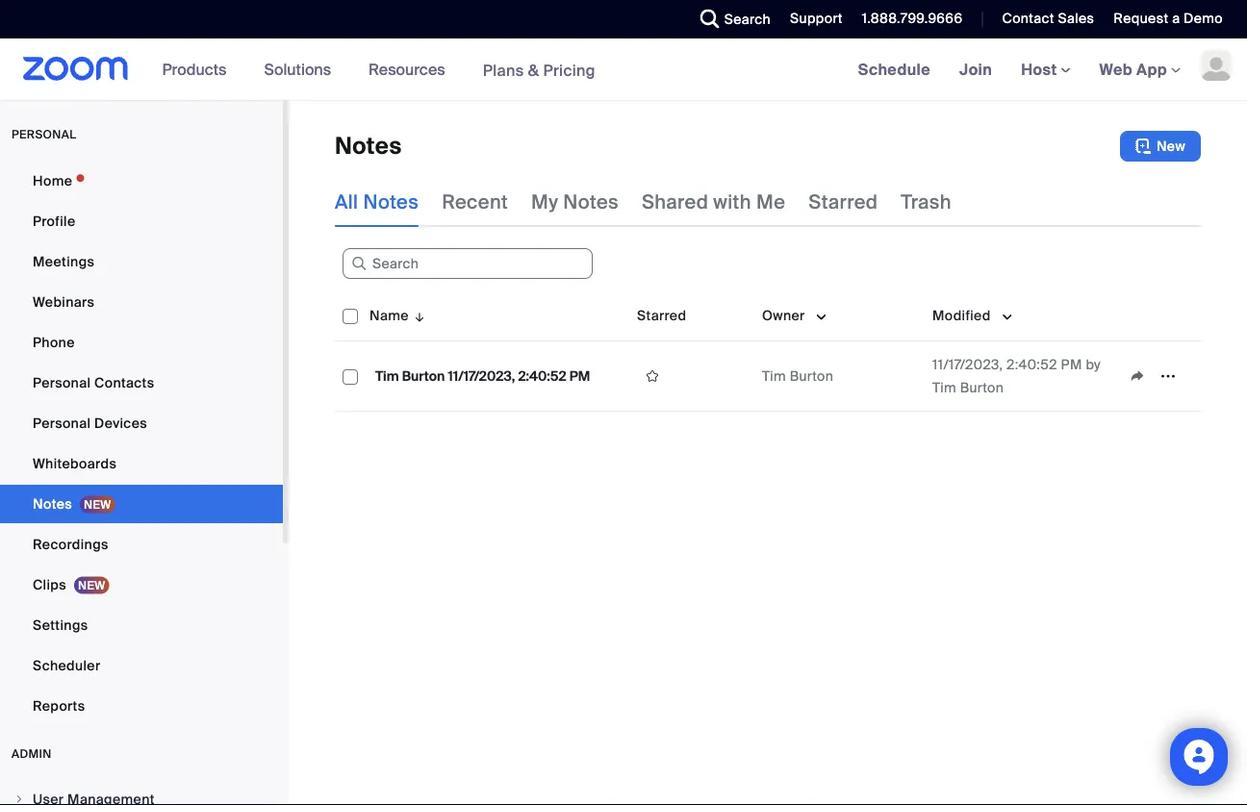 Task type: vqa. For each thing, say whether or not it's contained in the screenshot.
third 'menu item'
no



Task type: describe. For each thing, give the bounding box(es) containing it.
reports
[[33, 697, 85, 715]]

recordings
[[33, 536, 109, 554]]

zoom logo image
[[23, 57, 129, 81]]

0 horizontal spatial starred
[[637, 307, 687, 324]]

admin
[[12, 747, 52, 762]]

name
[[370, 307, 409, 324]]

clips link
[[0, 566, 283, 605]]

starred inside tabs of all notes page tab list
[[809, 190, 878, 214]]

personal devices link
[[0, 404, 283, 443]]

personal menu menu
[[0, 162, 283, 728]]

11/17/2023, inside 11/17/2023, 2:40:52 pm by tim burton
[[933, 356, 1003, 374]]

meetings navigation
[[844, 39, 1248, 102]]

all notes
[[335, 190, 419, 214]]

resources button
[[369, 39, 454, 100]]

pm inside 11/17/2023, 2:40:52 pm by tim burton
[[1061, 356, 1083, 374]]

web
[[1100, 59, 1133, 79]]

host button
[[1022, 59, 1071, 79]]

recent
[[442, 190, 508, 214]]

meetings
[[33, 253, 95, 271]]

whiteboards
[[33, 455, 117, 473]]

burton for tim burton
[[790, 367, 834, 385]]

meetings link
[[0, 243, 283, 281]]

tim inside 11/17/2023, 2:40:52 pm by tim burton
[[933, 379, 957, 397]]

tim for tim burton 11/17/2023, 2:40:52 pm
[[375, 367, 399, 385]]

my notes
[[531, 190, 619, 214]]

schedule link
[[844, 39, 945, 100]]

my
[[531, 190, 559, 214]]

join link
[[945, 39, 1007, 100]]

request
[[1114, 10, 1169, 27]]

new button
[[1120, 131, 1201, 162]]

pricing
[[543, 60, 596, 80]]

arrow down image
[[409, 304, 427, 327]]

tim burton 11/17/2023, 2:40:52 pm unstarred image
[[637, 368, 668, 385]]

recordings link
[[0, 526, 283, 564]]

contact
[[1003, 10, 1055, 27]]

settings
[[33, 617, 88, 634]]

personal for personal contacts
[[33, 374, 91, 392]]

a
[[1173, 10, 1181, 27]]

product information navigation
[[148, 39, 610, 102]]

products button
[[162, 39, 235, 100]]

solutions
[[264, 59, 331, 79]]

contact sales
[[1003, 10, 1095, 27]]

notes right all
[[363, 190, 419, 214]]

tim burton 11/17/2023, 2:40:52 pm
[[375, 367, 590, 385]]

webinars link
[[0, 283, 283, 322]]

Search text field
[[343, 248, 593, 279]]

1.888.799.9666
[[862, 10, 963, 27]]

trash
[[901, 190, 952, 214]]

11/17/2023, inside button
[[448, 367, 515, 385]]

plans & pricing
[[483, 60, 596, 80]]

pm inside tim burton 11/17/2023, 2:40:52 pm button
[[570, 367, 590, 385]]

profile
[[33, 212, 76, 230]]

personal contacts link
[[0, 364, 283, 402]]

profile picture image
[[1201, 50, 1232, 81]]

personal
[[12, 127, 77, 142]]

tim burton
[[762, 367, 834, 385]]

share image
[[1122, 368, 1153, 385]]

application containing name
[[335, 291, 1201, 412]]

banner containing products
[[0, 39, 1248, 102]]

webinars
[[33, 293, 95, 311]]

shared
[[642, 190, 709, 214]]

profile link
[[0, 202, 283, 241]]

search button
[[686, 0, 776, 39]]

support
[[790, 10, 843, 27]]

devices
[[94, 414, 147, 432]]

by
[[1086, 356, 1101, 374]]

notes inside personal menu menu
[[33, 495, 72, 513]]

tim burton 11/17/2023, 2:40:52 pm button
[[370, 364, 596, 389]]

me
[[757, 190, 786, 214]]

join
[[960, 59, 993, 79]]

products
[[162, 59, 227, 79]]

notes link
[[0, 485, 283, 524]]



Task type: locate. For each thing, give the bounding box(es) containing it.
burton down arrow down icon
[[402, 367, 445, 385]]

2:40:52
[[1007, 356, 1058, 374], [518, 367, 567, 385]]

1 vertical spatial starred
[[637, 307, 687, 324]]

0 horizontal spatial burton
[[402, 367, 445, 385]]

resources
[[369, 59, 445, 79]]

1.888.799.9666 button up the schedule link in the right top of the page
[[862, 10, 963, 27]]

scheduler link
[[0, 647, 283, 685]]

notes
[[335, 131, 402, 161], [363, 190, 419, 214], [563, 190, 619, 214], [33, 495, 72, 513]]

1 personal from the top
[[33, 374, 91, 392]]

&
[[528, 60, 539, 80]]

host
[[1022, 59, 1061, 79]]

1 horizontal spatial 2:40:52
[[1007, 356, 1058, 374]]

solutions button
[[264, 39, 340, 100]]

demo
[[1184, 10, 1224, 27]]

1 horizontal spatial 11/17/2023,
[[933, 356, 1003, 374]]

plans
[[483, 60, 524, 80]]

with
[[714, 190, 752, 214]]

contacts
[[94, 374, 154, 392]]

0 horizontal spatial tim
[[375, 367, 399, 385]]

burton down owner
[[790, 367, 834, 385]]

banner
[[0, 39, 1248, 102]]

personal up whiteboards
[[33, 414, 91, 432]]

shared with me
[[642, 190, 786, 214]]

0 vertical spatial starred
[[809, 190, 878, 214]]

pm left by
[[1061, 356, 1083, 374]]

notes right my
[[563, 190, 619, 214]]

support link
[[776, 0, 848, 39], [790, 10, 843, 27]]

2:40:52 inside button
[[518, 367, 567, 385]]

tim inside tim burton 11/17/2023, 2:40:52 pm button
[[375, 367, 399, 385]]

2 horizontal spatial tim
[[933, 379, 957, 397]]

0 vertical spatial personal
[[33, 374, 91, 392]]

request a demo
[[1114, 10, 1224, 27]]

home
[[33, 172, 72, 190]]

schedule
[[858, 59, 931, 79]]

tim for tim burton
[[762, 367, 786, 385]]

home link
[[0, 162, 283, 200]]

1 horizontal spatial burton
[[790, 367, 834, 385]]

app
[[1137, 59, 1168, 79]]

sales
[[1058, 10, 1095, 27]]

1.888.799.9666 button up schedule
[[848, 0, 968, 39]]

burton inside button
[[402, 367, 445, 385]]

owner
[[762, 307, 805, 324]]

application
[[335, 291, 1201, 412], [1122, 362, 1194, 391]]

clips
[[33, 576, 66, 594]]

burton for tim burton 11/17/2023, 2:40:52 pm
[[402, 367, 445, 385]]

whiteboards link
[[0, 445, 283, 483]]

phone
[[33, 334, 75, 351]]

starred up "tim burton 11/17/2023, 2:40:52 pm unstarred" icon
[[637, 307, 687, 324]]

1 horizontal spatial tim
[[762, 367, 786, 385]]

starred right me
[[809, 190, 878, 214]]

2 personal from the top
[[33, 414, 91, 432]]

1.888.799.9666 button
[[848, 0, 968, 39], [862, 10, 963, 27]]

burton
[[402, 367, 445, 385], [790, 367, 834, 385], [960, 379, 1004, 397]]

1 horizontal spatial pm
[[1061, 356, 1083, 374]]

search
[[725, 10, 771, 28]]

0 horizontal spatial 2:40:52
[[518, 367, 567, 385]]

tim down owner
[[762, 367, 786, 385]]

pm
[[1061, 356, 1083, 374], [570, 367, 590, 385]]

0 horizontal spatial pm
[[570, 367, 590, 385]]

1 vertical spatial personal
[[33, 414, 91, 432]]

notes up recordings
[[33, 495, 72, 513]]

contact sales link
[[988, 0, 1100, 39], [1003, 10, 1095, 27]]

tim down modified
[[933, 379, 957, 397]]

0 horizontal spatial 11/17/2023,
[[448, 367, 515, 385]]

personal for personal devices
[[33, 414, 91, 432]]

web app
[[1100, 59, 1168, 79]]

personal down phone
[[33, 374, 91, 392]]

2 horizontal spatial burton
[[960, 379, 1004, 397]]

2:40:52 inside 11/17/2023, 2:40:52 pm by tim burton
[[1007, 356, 1058, 374]]

all
[[335, 190, 358, 214]]

burton down modified
[[960, 379, 1004, 397]]

phone link
[[0, 323, 283, 362]]

reports link
[[0, 687, 283, 726]]

personal devices
[[33, 414, 147, 432]]

right image
[[13, 794, 25, 806]]

burton inside 11/17/2023, 2:40:52 pm by tim burton
[[960, 379, 1004, 397]]

1 horizontal spatial starred
[[809, 190, 878, 214]]

tabs of all notes page tab list
[[335, 177, 952, 227]]

starred
[[809, 190, 878, 214], [637, 307, 687, 324]]

settings link
[[0, 606, 283, 645]]

tim down name at the top left
[[375, 367, 399, 385]]

new
[[1157, 137, 1186, 155]]

personal contacts
[[33, 374, 154, 392]]

11/17/2023,
[[933, 356, 1003, 374], [448, 367, 515, 385]]

menu item
[[0, 782, 283, 806]]

notes up the all notes
[[335, 131, 402, 161]]

web app button
[[1100, 59, 1181, 79]]

more options for tim burton 11/17/2023, 2:40:52 pm image
[[1153, 368, 1184, 385]]

request a demo link
[[1100, 0, 1248, 39], [1114, 10, 1224, 27]]

personal
[[33, 374, 91, 392], [33, 414, 91, 432]]

plans & pricing link
[[483, 60, 596, 80], [483, 60, 596, 80]]

pm left "tim burton 11/17/2023, 2:40:52 pm unstarred" icon
[[570, 367, 590, 385]]

modified
[[933, 307, 991, 324]]

scheduler
[[33, 657, 101, 675]]

11/17/2023, 2:40:52 pm by tim burton
[[933, 356, 1101, 397]]

tim
[[375, 367, 399, 385], [762, 367, 786, 385], [933, 379, 957, 397]]



